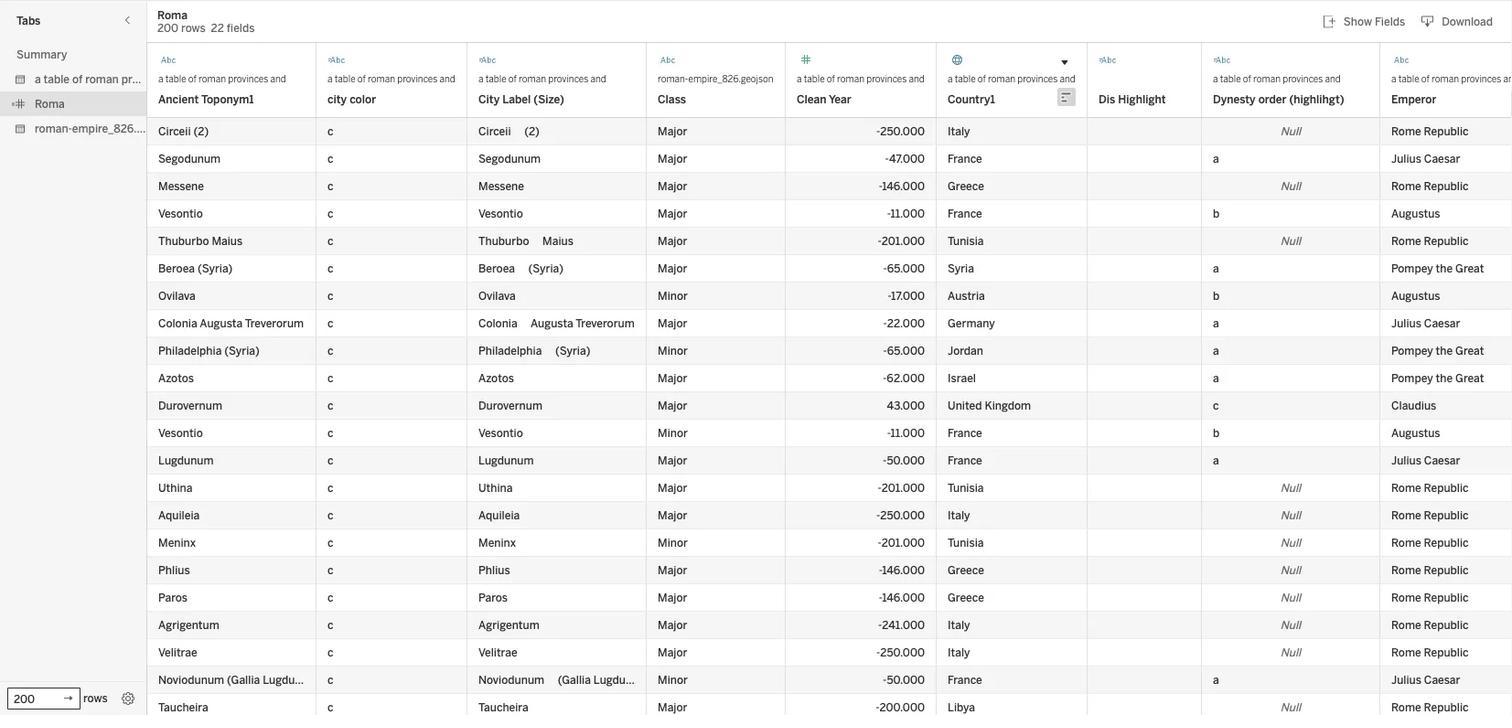 Task type: locate. For each thing, give the bounding box(es) containing it.
13 row from the top
[[147, 447, 1512, 475]]

roman-empire_826.geojson down roma field table element
[[35, 122, 177, 135]]

-146.000
[[879, 180, 925, 193], [879, 564, 925, 577], [879, 592, 925, 605]]

a inside a table of roman provinces and ancient toponym1
[[158, 73, 163, 84]]

geographic image
[[948, 51, 966, 70]]

17 row from the top
[[147, 557, 1512, 585]]

0 vertical spatial roman-empire_826.geojson
[[658, 73, 774, 84]]

-47.000
[[885, 152, 925, 166]]

0 horizontal spatial messene
[[158, 180, 204, 193]]

france for row containing segodunum
[[948, 152, 982, 166]]

65.000
[[887, 262, 925, 275], [887, 344, 925, 358]]

1 vertical spatial rows
[[83, 692, 108, 705]]

roman- up "class"
[[658, 73, 688, 84]]

colonia for colonia     augusta treverorum
[[479, 317, 518, 330]]

(syria) for beroea     (syria)
[[528, 262, 564, 275]]

circeii for circeii     (2)
[[479, 125, 511, 138]]

0 horizontal spatial circeii
[[158, 125, 191, 138]]

italy for aquileia
[[948, 509, 970, 522]]

9 republic from the top
[[1424, 619, 1469, 632]]

row containing meninx
[[147, 530, 1512, 557]]

1 great from the top
[[1456, 262, 1484, 275]]

null for agrigentum
[[1281, 619, 1301, 632]]

string image up dis
[[1099, 51, 1117, 70]]

of up dynesty on the right
[[1243, 73, 1251, 84]]

14 major from the top
[[658, 592, 688, 605]]

france for row containing noviodunum (gallia lugdunensis)
[[948, 674, 982, 687]]

maius up beroea (syria)
[[212, 235, 243, 248]]

philadelphia down colonia augusta treverorum
[[158, 344, 222, 358]]

1 vertical spatial 65.000
[[887, 344, 925, 358]]

lugdunensis)
[[263, 674, 333, 687], [594, 674, 663, 687]]

-65.000 for syria
[[883, 262, 925, 275]]

2 -201.000 from the top
[[878, 482, 925, 495]]

50.000 for major
[[887, 454, 925, 468]]

1 vertical spatial -65.000
[[883, 344, 925, 358]]

1 vertical spatial roman-empire_826.geojson
[[35, 122, 177, 135]]

(syria) down colonia augusta treverorum
[[224, 344, 260, 358]]

200.000
[[880, 701, 925, 715]]

colonia up 'philadelphia     (syria)'
[[479, 317, 518, 330]]

augusta up philadelphia (syria)
[[200, 317, 243, 330]]

greece
[[948, 180, 984, 193], [948, 564, 984, 577], [948, 592, 984, 605]]

-22.000
[[883, 317, 925, 330]]

circeii     (2)
[[479, 125, 540, 138]]

0 horizontal spatial lugdunum
[[158, 454, 214, 468]]

order
[[1259, 93, 1287, 106]]

0 horizontal spatial empire_826.geojson
[[72, 122, 177, 135]]

a table of roman provinces and down summary table element
[[35, 72, 193, 86]]

a table of roman provinces and for city color
[[328, 73, 455, 84]]

treverorum up philadelphia (syria)
[[245, 317, 304, 330]]

rome
[[1392, 125, 1422, 138], [1392, 180, 1422, 193], [1392, 235, 1422, 248], [1392, 482, 1422, 495], [1392, 509, 1422, 522], [1392, 537, 1422, 550], [1392, 564, 1422, 577], [1392, 592, 1422, 605], [1392, 619, 1422, 632], [1392, 646, 1422, 660], [1392, 701, 1422, 715]]

0 horizontal spatial segodunum
[[158, 152, 221, 166]]

2 vertical spatial 201.000
[[882, 537, 925, 550]]

julius
[[1392, 152, 1422, 166], [1392, 317, 1422, 330], [1392, 454, 1422, 468], [1392, 674, 1422, 687]]

string image
[[158, 51, 177, 70], [658, 51, 676, 70], [1213, 51, 1232, 70]]

1 horizontal spatial circeii
[[479, 125, 511, 138]]

string image for dynesty order (highlihgt)
[[1213, 51, 1232, 70]]

1 vertical spatial roma
[[35, 97, 65, 110]]

0 vertical spatial -50.000
[[883, 454, 925, 468]]

treverorum
[[245, 317, 304, 330], [576, 317, 635, 330]]

durovernum down philadelphia (syria)
[[158, 399, 222, 413]]

null for paros
[[1281, 592, 1301, 605]]

table up city
[[486, 73, 507, 84]]

roman up toponym1 at the left
[[199, 73, 226, 84]]

of up ancient
[[188, 73, 197, 84]]

label
[[502, 93, 531, 106]]

1 11.000 from the top
[[891, 207, 925, 221]]

0 horizontal spatial beroea
[[158, 262, 195, 275]]

0 horizontal spatial ovilava
[[158, 290, 196, 303]]

7 republic from the top
[[1424, 564, 1469, 577]]

2 146.000 from the top
[[882, 564, 925, 577]]

roman- inside row group
[[35, 122, 72, 135]]

8 rome from the top
[[1392, 592, 1422, 605]]

united
[[948, 399, 982, 413]]

of down summary table element
[[72, 72, 83, 86]]

azotos
[[158, 372, 194, 385], [479, 372, 514, 385]]

2 lugdunum from the left
[[479, 454, 534, 468]]

provinces inside the a table of roman provinces and  table element
[[121, 72, 171, 86]]

israel
[[948, 372, 976, 385]]

201.000 up 241.000
[[882, 537, 925, 550]]

1 horizontal spatial paros
[[479, 592, 508, 605]]

row group containing durovernum
[[147, 393, 1512, 667]]

1 horizontal spatial augusta
[[531, 317, 573, 330]]

8 major from the top
[[658, 372, 688, 385]]

row containing velitrae
[[147, 640, 1512, 667]]

0 vertical spatial -11.000
[[887, 207, 925, 221]]

circeii
[[158, 125, 191, 138], [479, 125, 511, 138]]

201.000 down 43.000
[[882, 482, 925, 495]]

-201.000
[[878, 235, 925, 248], [878, 482, 925, 495], [878, 537, 925, 550]]

19 row from the top
[[147, 612, 1512, 640]]

-250.000 for circeii     (2)
[[876, 125, 925, 138]]

1 horizontal spatial rows
[[181, 22, 206, 35]]

roman up 'label'
[[519, 73, 546, 84]]

(2) down ancient
[[193, 125, 209, 138]]

france
[[948, 152, 982, 166], [948, 207, 982, 221], [948, 427, 982, 440], [948, 454, 982, 468], [948, 674, 982, 687]]

0 horizontal spatial paros
[[158, 592, 188, 605]]

1 minor from the top
[[658, 290, 688, 303]]

2 row from the top
[[147, 145, 1512, 173]]

1 vertical spatial -146.000
[[879, 564, 925, 577]]

string image down fields
[[1392, 51, 1410, 70]]

3 augustus from the top
[[1392, 427, 1441, 440]]

row containing thuburbo maius
[[147, 228, 1512, 255]]

durovernum down 'philadelphia     (syria)'
[[479, 399, 543, 413]]

augusta for colonia     augusta treverorum
[[531, 317, 573, 330]]

5 row from the top
[[147, 228, 1512, 255]]

major for lugdunum
[[658, 454, 688, 468]]

1 horizontal spatial ovilava
[[479, 290, 516, 303]]

1 horizontal spatial roma
[[157, 8, 188, 22]]

1 horizontal spatial lugdunensis)
[[594, 674, 663, 687]]

2 caesar from the top
[[1424, 317, 1461, 330]]

roman-empire_826.geojson inside the view data table grid
[[658, 73, 774, 84]]

republic for velitrae
[[1424, 646, 1469, 660]]

-50.000 up 200.000
[[883, 674, 925, 687]]

string image up dynesty on the right
[[1213, 51, 1232, 70]]

10 rome from the top
[[1392, 646, 1422, 660]]

row containing beroea (syria)
[[147, 255, 1512, 283]]

1 phlius from the left
[[158, 564, 190, 577]]

city color
[[328, 93, 376, 106]]

11.000 for minor
[[891, 427, 925, 440]]

number image
[[797, 51, 815, 70]]

201.000 for meninx
[[882, 537, 925, 550]]

1 horizontal spatial agrigentum
[[479, 619, 540, 632]]

a table of roman provinces and up dynesty order (highlihgt) in the right top of the page
[[1213, 73, 1341, 84]]

201.000 up -17.000 in the top of the page
[[882, 235, 925, 248]]

0 vertical spatial roma
[[157, 8, 188, 22]]

row containing circeii (2)
[[147, 118, 1512, 145]]

22
[[211, 22, 224, 35]]

the for jordan
[[1436, 344, 1453, 358]]

1 velitrae from the left
[[158, 646, 197, 660]]

(gallia for minor
[[558, 674, 591, 687]]

a table of roman provinces and  table element
[[0, 67, 193, 91]]

-241.000
[[878, 619, 925, 632]]

row containing aquileia
[[147, 502, 1512, 530]]

provinces inside the a table of roman provinces and city label (size)
[[548, 73, 589, 84]]

0 vertical spatial 146.000
[[882, 180, 925, 193]]

1 horizontal spatial segodunum
[[479, 152, 541, 166]]

rome for agrigentum
[[1392, 619, 1422, 632]]

0 vertical spatial -146.000
[[879, 180, 925, 193]]

1 horizontal spatial aquileia
[[479, 509, 520, 522]]

1 vertical spatial -201.000
[[878, 482, 925, 495]]

-146.000 for messene
[[879, 180, 925, 193]]

row
[[147, 118, 1512, 145], [147, 145, 1512, 173], [147, 173, 1512, 200], [147, 200, 1512, 228], [147, 228, 1512, 255], [147, 255, 1512, 283], [147, 283, 1512, 310], [147, 310, 1512, 338], [147, 338, 1512, 365], [147, 365, 1512, 393], [147, 393, 1512, 420], [147, 420, 1512, 447], [147, 447, 1512, 475], [147, 475, 1512, 502], [147, 502, 1512, 530], [147, 530, 1512, 557], [147, 557, 1512, 585], [147, 585, 1512, 612], [147, 612, 1512, 640], [147, 640, 1512, 667], [147, 667, 1512, 694], [147, 694, 1512, 715]]

france for 4th row from the top of the the view data table grid
[[948, 207, 982, 221]]

0 horizontal spatial (2)
[[193, 125, 209, 138]]

fields
[[1375, 15, 1406, 28]]

2 lugdunensis) from the left
[[594, 674, 663, 687]]

2 vertical spatial b
[[1213, 427, 1220, 440]]

julius for colonia     augusta treverorum
[[1392, 317, 1422, 330]]

4 france from the top
[[948, 454, 982, 468]]

ovilava down beroea (syria)
[[158, 290, 196, 303]]

great for israel
[[1456, 372, 1484, 385]]

4 italy from the top
[[948, 646, 970, 660]]

row containing agrigentum
[[147, 612, 1512, 640]]

0 horizontal spatial thuburbo
[[158, 235, 209, 248]]

11.000 down 47.000
[[891, 207, 925, 221]]

1 vertical spatial pompey
[[1392, 344, 1433, 358]]

rows left 22
[[181, 22, 206, 35]]

great
[[1456, 262, 1484, 275], [1456, 344, 1484, 358], [1456, 372, 1484, 385]]

2 -65.000 from the top
[[883, 344, 925, 358]]

beroea down thuburbo maius
[[158, 262, 195, 275]]

1 horizontal spatial empire_826.geojson
[[688, 73, 774, 84]]

and
[[174, 72, 193, 86], [270, 73, 286, 84], [440, 73, 455, 84], [591, 73, 606, 84], [909, 73, 925, 84], [1060, 73, 1076, 84], [1325, 73, 1341, 84]]

taucheira down noviodunum     (gallia lugdunensis) minor
[[479, 701, 529, 715]]

0 vertical spatial empire_826.geojson
[[688, 73, 774, 84]]

65.000 up -17.000 in the top of the page
[[887, 262, 925, 275]]

(syria) down thuburbo     maius
[[528, 262, 564, 275]]

1 -50.000 from the top
[[883, 454, 925, 468]]

meninx
[[158, 537, 196, 550], [479, 537, 516, 550]]

3 -250.000 from the top
[[876, 646, 925, 660]]

146.000
[[882, 180, 925, 193], [882, 564, 925, 577], [882, 592, 925, 605]]

0 vertical spatial 11.000
[[891, 207, 925, 221]]

0 vertical spatial b
[[1213, 207, 1220, 221]]

tunisia
[[948, 235, 984, 248], [948, 482, 984, 495], [948, 537, 984, 550]]

vesontio up thuburbo maius
[[158, 207, 203, 221]]

major
[[658, 125, 688, 138], [658, 152, 688, 166], [658, 180, 688, 193], [658, 207, 688, 221], [658, 235, 688, 248], [658, 262, 688, 275], [658, 317, 688, 330], [658, 372, 688, 385], [658, 399, 688, 413], [658, 454, 688, 468], [658, 482, 688, 495], [658, 509, 688, 522], [658, 564, 688, 577], [658, 592, 688, 605], [658, 619, 688, 632], [658, 646, 688, 660], [658, 701, 688, 715]]

major for durovernum
[[658, 399, 688, 413]]

2 augusta from the left
[[531, 317, 573, 330]]

null for phlius
[[1281, 564, 1301, 577]]

-65.000
[[883, 262, 925, 275], [883, 344, 925, 358]]

1 vertical spatial b
[[1213, 290, 1220, 303]]

1 circeii from the left
[[158, 125, 191, 138]]

philadelphia
[[158, 344, 222, 358], [479, 344, 542, 358]]

1 greece from the top
[[948, 180, 984, 193]]

major for segodunum
[[658, 152, 688, 166]]

rome republic for uthina
[[1392, 482, 1469, 495]]

3 caesar from the top
[[1424, 454, 1461, 468]]

-65.000 down -22.000
[[883, 344, 925, 358]]

string image up city
[[479, 51, 497, 70]]

1 vertical spatial 146.000
[[882, 564, 925, 577]]

-65.000 up -17.000 in the top of the page
[[883, 262, 925, 275]]

segodunum down circeii     (2)
[[479, 152, 541, 166]]

empire_826.geojson
[[688, 73, 774, 84], [72, 122, 177, 135]]

2 -11.000 from the top
[[887, 427, 925, 440]]

4 rome from the top
[[1392, 482, 1422, 495]]

roma field table element
[[0, 91, 146, 116]]

major for messene
[[658, 180, 688, 193]]

11.000 down 43.000
[[891, 427, 925, 440]]

1 horizontal spatial durovernum
[[479, 399, 543, 413]]

1 horizontal spatial philadelphia
[[479, 344, 542, 358]]

0 vertical spatial tunisia
[[948, 235, 984, 248]]

1 horizontal spatial roman-empire_826.geojson
[[658, 73, 774, 84]]

- for row containing philadelphia (syria)
[[883, 344, 887, 358]]

13 major from the top
[[658, 564, 688, 577]]

2 null from the top
[[1281, 180, 1301, 193]]

row group containing summary
[[0, 42, 193, 141]]

5 rome from the top
[[1392, 509, 1422, 522]]

pompey
[[1392, 262, 1433, 275], [1392, 344, 1433, 358], [1392, 372, 1433, 385]]

2 vertical spatial great
[[1456, 372, 1484, 385]]

of
[[72, 72, 83, 86], [188, 73, 197, 84], [358, 73, 366, 84], [509, 73, 517, 84], [827, 73, 835, 84], [978, 73, 986, 84], [1243, 73, 1251, 84], [1422, 73, 1430, 84]]

0 horizontal spatial uthina
[[158, 482, 192, 495]]

major for agrigentum
[[658, 619, 688, 632]]

messene down circeii     (2)
[[479, 180, 524, 193]]

minor for vesontio
[[658, 427, 688, 440]]

8 null from the top
[[1281, 592, 1301, 605]]

(syria) for beroea (syria)
[[198, 262, 233, 275]]

colonia up philadelphia (syria)
[[158, 317, 197, 330]]

3 tunisia from the top
[[948, 537, 984, 550]]

1 horizontal spatial messene
[[479, 180, 524, 193]]

0 vertical spatial pompey
[[1392, 262, 1433, 275]]

vesontio up thuburbo     maius
[[479, 207, 523, 221]]

republic for taucheira
[[1424, 701, 1469, 715]]

2 vertical spatial -250.000
[[876, 646, 925, 660]]

1 vertical spatial greece
[[948, 564, 984, 577]]

rome republic
[[1392, 125, 1469, 138], [1392, 180, 1469, 193], [1392, 235, 1469, 248], [1392, 482, 1469, 495], [1392, 509, 1469, 522], [1392, 537, 1469, 550], [1392, 564, 1469, 577], [1392, 592, 1469, 605], [1392, 619, 1469, 632], [1392, 646, 1469, 660], [1392, 701, 1469, 715]]

2 maius from the left
[[543, 235, 574, 248]]

1 horizontal spatial roman-
[[658, 73, 688, 84]]

circeii down ancient
[[158, 125, 191, 138]]

phlius
[[158, 564, 190, 577], [479, 564, 510, 577]]

0 horizontal spatial noviodunum
[[158, 674, 224, 687]]

(gallia
[[227, 674, 260, 687], [558, 674, 591, 687]]

beroea for beroea (syria)
[[158, 262, 195, 275]]

string image
[[328, 51, 346, 70], [479, 51, 497, 70], [1099, 51, 1117, 70], [1392, 51, 1410, 70]]

65.000 down 22.000
[[887, 344, 925, 358]]

augustus
[[1392, 207, 1441, 221], [1392, 290, 1441, 303], [1392, 427, 1441, 440]]

- for 12th row from the top
[[887, 427, 891, 440]]

-250.000
[[876, 125, 925, 138], [876, 509, 925, 522], [876, 646, 925, 660]]

durovernum
[[158, 399, 222, 413], [479, 399, 543, 413]]

string image for class
[[658, 51, 676, 70]]

-11.000 down 43.000
[[887, 427, 925, 440]]

5 major from the top
[[658, 235, 688, 248]]

rows inside roma 200 rows  22 fields
[[181, 22, 206, 35]]

22 row from the top
[[147, 694, 1512, 715]]

roma left 22
[[157, 8, 188, 22]]

6 row from the top
[[147, 255, 1512, 283]]

0 horizontal spatial maius
[[212, 235, 243, 248]]

b
[[1213, 207, 1220, 221], [1213, 290, 1220, 303], [1213, 427, 1220, 440]]

-
[[876, 125, 880, 138], [885, 152, 889, 166], [879, 180, 882, 193], [887, 207, 891, 221], [878, 235, 882, 248], [883, 262, 887, 275], [888, 290, 891, 303], [883, 317, 887, 330], [883, 344, 887, 358], [883, 372, 887, 385], [887, 427, 891, 440], [883, 454, 887, 468], [878, 482, 882, 495], [876, 509, 880, 522], [878, 537, 882, 550], [879, 564, 882, 577], [879, 592, 882, 605], [878, 619, 882, 632], [876, 646, 880, 660], [883, 674, 887, 687], [876, 701, 880, 715]]

row group
[[0, 42, 193, 141], [147, 118, 1512, 393], [147, 393, 1512, 667], [147, 667, 1512, 715]]

2 rome republic from the top
[[1392, 180, 1469, 193]]

roman down summary table element
[[85, 72, 119, 86]]

thuburbo up beroea     (syria) at the top
[[479, 235, 529, 248]]

2 ovilava from the left
[[479, 290, 516, 303]]

0 horizontal spatial azotos
[[158, 372, 194, 385]]

146.000 for phlius
[[882, 564, 925, 577]]

1 colonia from the left
[[158, 317, 197, 330]]

1 horizontal spatial treverorum
[[576, 317, 635, 330]]

0 vertical spatial 65.000
[[887, 262, 925, 275]]

a table of roman provinces and up color
[[328, 73, 455, 84]]

thuburbo for thuburbo     maius
[[479, 235, 529, 248]]

major for colonia     augusta treverorum
[[658, 317, 688, 330]]

1 horizontal spatial velitrae
[[479, 646, 518, 660]]

2 50.000 from the top
[[887, 674, 925, 687]]

string image up "class"
[[658, 51, 676, 70]]

3 b from the top
[[1213, 427, 1220, 440]]

-201.000 down 43.000
[[878, 482, 925, 495]]

7 rome republic from the top
[[1392, 564, 1469, 577]]

1 julius from the top
[[1392, 152, 1422, 166]]

1 tunisia from the top
[[948, 235, 984, 248]]

3 null from the top
[[1281, 235, 1301, 248]]

rome for circeii     (2)
[[1392, 125, 1422, 138]]

noviodunum
[[158, 674, 224, 687], [479, 674, 544, 687]]

5 france from the top
[[948, 674, 982, 687]]

aquileia
[[158, 509, 200, 522], [479, 509, 520, 522]]

0 horizontal spatial treverorum
[[245, 317, 304, 330]]

rome for paros
[[1392, 592, 1422, 605]]

circeii down city
[[479, 125, 511, 138]]

2 vertical spatial tunisia
[[948, 537, 984, 550]]

11 null from the top
[[1281, 701, 1301, 715]]

15 major from the top
[[658, 619, 688, 632]]

0 horizontal spatial phlius
[[158, 564, 190, 577]]

france for row containing lugdunum
[[948, 454, 982, 468]]

250.000 for velitrae
[[880, 646, 925, 660]]

dynesty order (highlihgt)
[[1213, 93, 1345, 106]]

azotos down philadelphia (syria)
[[158, 372, 194, 385]]

maius
[[212, 235, 243, 248], [543, 235, 574, 248]]

ovilava down beroea     (syria) at the top
[[479, 290, 516, 303]]

null for messene
[[1281, 180, 1301, 193]]

empire_826.geojson inside the view data table grid
[[688, 73, 774, 84]]

major for beroea     (syria)
[[658, 262, 688, 275]]

minor for philadelphia     (syria)
[[658, 344, 688, 358]]

republic for messene
[[1424, 180, 1469, 193]]

(syria) down colonia     augusta treverorum
[[555, 344, 591, 358]]

thuburbo
[[158, 235, 209, 248], [479, 235, 529, 248]]

0 horizontal spatial velitrae
[[158, 646, 197, 660]]

a table of roman provinces and up the year in the top of the page
[[797, 73, 925, 84]]

0 horizontal spatial roman-
[[35, 122, 72, 135]]

row containing messene
[[147, 173, 1512, 200]]

22.000
[[887, 317, 925, 330]]

0 horizontal spatial rows
[[83, 692, 108, 705]]

a table of roman provinces and city label (size)
[[479, 73, 606, 106]]

thuburbo for thuburbo maius
[[158, 235, 209, 248]]

- for row containing colonia augusta treverorum
[[883, 317, 887, 330]]

major for phlius
[[658, 564, 688, 577]]

2 vertical spatial 250.000
[[880, 646, 925, 660]]

50.000 up 200.000
[[887, 674, 925, 687]]

-11.000 down 47.000
[[887, 207, 925, 221]]

null for circeii     (2)
[[1281, 125, 1301, 138]]

class
[[658, 93, 686, 106]]

azotos down 'philadelphia     (syria)'
[[479, 372, 514, 385]]

(size)
[[534, 93, 564, 106]]

summary table element
[[0, 42, 146, 67]]

(syria) down thuburbo maius
[[198, 262, 233, 275]]

row containing lugdunum
[[147, 447, 1512, 475]]

augusta up 'philadelphia     (syria)'
[[531, 317, 573, 330]]

maius for thuburbo     maius
[[543, 235, 574, 248]]

roma
[[157, 8, 188, 22], [35, 97, 65, 110]]

roman-empire_826.geojson up "class"
[[658, 73, 774, 84]]

roman inside the a table of roman provinces and city label (size)
[[519, 73, 546, 84]]

a table of roman provinces and up country1
[[948, 73, 1076, 84]]

1 thuburbo from the left
[[158, 235, 209, 248]]

rome republic for circeii     (2)
[[1392, 125, 1469, 138]]

taucheira down noviodunum (gallia lugdunensis) c
[[158, 701, 208, 715]]

1 vertical spatial the
[[1436, 344, 1453, 358]]

0 horizontal spatial roman-empire_826.geojson
[[35, 122, 177, 135]]

-201.000 up -17.000 in the top of the page
[[878, 235, 925, 248]]

0 vertical spatial greece
[[948, 180, 984, 193]]

pompey the great
[[1392, 262, 1484, 275], [1392, 344, 1484, 358], [1392, 372, 1484, 385]]

1 -201.000 from the top
[[878, 235, 925, 248]]

(2) down 'label'
[[524, 125, 540, 138]]

1 caesar from the top
[[1424, 152, 1461, 166]]

italy
[[948, 125, 970, 138], [948, 509, 970, 522], [948, 619, 970, 632], [948, 646, 970, 660]]

3 row from the top
[[147, 173, 1512, 200]]

roma for roma 200 rows  22 fields
[[157, 8, 188, 22]]

2 minor from the top
[[658, 344, 688, 358]]

1 vertical spatial -50.000
[[883, 674, 925, 687]]

-50.000 down 43.000
[[883, 454, 925, 468]]

roma inside roma 200 rows  22 fields
[[157, 8, 188, 22]]

rome for thuburbo     maius
[[1392, 235, 1422, 248]]

table down summary
[[44, 72, 70, 86]]

paros
[[158, 592, 188, 605], [479, 592, 508, 605]]

3 republic from the top
[[1424, 235, 1469, 248]]

string image up city on the left
[[328, 51, 346, 70]]

1 vertical spatial -250.000
[[876, 509, 925, 522]]

treverorum up 'philadelphia     (syria)'
[[576, 317, 635, 330]]

1 row from the top
[[147, 118, 1512, 145]]

roma up roman-empire_826.geojson table element
[[35, 97, 65, 110]]

julius caesar
[[1392, 152, 1461, 166], [1392, 317, 1461, 330], [1392, 454, 1461, 468], [1392, 674, 1461, 687]]

1 horizontal spatial maius
[[543, 235, 574, 248]]

1 horizontal spatial string image
[[658, 51, 676, 70]]

-17.000
[[888, 290, 925, 303]]

1 vertical spatial 250.000
[[880, 509, 925, 522]]

1 vertical spatial tunisia
[[948, 482, 984, 495]]

2 horizontal spatial string image
[[1213, 51, 1232, 70]]

4 julius caesar from the top
[[1392, 674, 1461, 687]]

rows right rows text field
[[83, 692, 108, 705]]

0 horizontal spatial colonia
[[158, 317, 197, 330]]

0 vertical spatial augustus
[[1392, 207, 1441, 221]]

2 vertical spatial augustus
[[1392, 427, 1441, 440]]

1 vertical spatial 50.000
[[887, 674, 925, 687]]

julius caesar for lugdunum
[[1392, 454, 1461, 468]]

1 horizontal spatial lugdunum
[[479, 454, 534, 468]]

vesontio
[[158, 207, 203, 221], [479, 207, 523, 221], [158, 427, 203, 440], [479, 427, 523, 440]]

2 republic from the top
[[1424, 180, 1469, 193]]

table down geographic icon at the top
[[955, 73, 976, 84]]

9 null from the top
[[1281, 619, 1301, 632]]

146.000 for paros
[[882, 592, 925, 605]]

4 republic from the top
[[1424, 482, 1469, 495]]

segodunum down circeii (2) at top left
[[158, 152, 221, 166]]

of up clean year
[[827, 73, 835, 84]]

-200.000
[[876, 701, 925, 715]]

roma for roma
[[35, 97, 65, 110]]

philadelphia for philadelphia     (syria)
[[479, 344, 542, 358]]

taucheira
[[158, 701, 208, 715], [479, 701, 529, 715]]

velitrae up noviodunum (gallia lugdunensis) c
[[158, 646, 197, 660]]

3 -201.000 from the top
[[878, 537, 925, 550]]

highlight
[[1118, 93, 1166, 106]]

maius up beroea     (syria) at the top
[[543, 235, 574, 248]]

- for row containing beroea (syria)
[[883, 262, 887, 275]]

julius for lugdunum
[[1392, 454, 1422, 468]]

0 vertical spatial pompey the great
[[1392, 262, 1484, 275]]

50.000 down 43.000
[[887, 454, 925, 468]]

2 65.000 from the top
[[887, 344, 925, 358]]

republic
[[1424, 125, 1469, 138], [1424, 180, 1469, 193], [1424, 235, 1469, 248], [1424, 482, 1469, 495], [1424, 509, 1469, 522], [1424, 537, 1469, 550], [1424, 564, 1469, 577], [1424, 592, 1469, 605], [1424, 619, 1469, 632], [1424, 646, 1469, 660], [1424, 701, 1469, 715]]

2 julius caesar from the top
[[1392, 317, 1461, 330]]

philadelphia down colonia     augusta treverorum
[[479, 344, 542, 358]]

and inside a table of roman provinces and ancient toponym1
[[270, 73, 286, 84]]

provinces
[[121, 72, 171, 86], [228, 73, 268, 84], [397, 73, 438, 84], [548, 73, 589, 84], [867, 73, 907, 84], [1018, 73, 1058, 84], [1283, 73, 1323, 84], [1461, 73, 1502, 84]]

0 vertical spatial great
[[1456, 262, 1484, 275]]

noviodunum (gallia lugdunensis) c
[[158, 674, 333, 687]]

augusta
[[200, 317, 243, 330], [531, 317, 573, 330]]

2 italy from the top
[[948, 509, 970, 522]]

250.000
[[880, 125, 925, 138], [880, 509, 925, 522], [880, 646, 925, 660]]

string image down 200
[[158, 51, 177, 70]]

pompey for syria
[[1392, 262, 1433, 275]]

row containing philadelphia (syria)
[[147, 338, 1512, 365]]

0 vertical spatial roman-
[[658, 73, 688, 84]]

0 vertical spatial the
[[1436, 262, 1453, 275]]

rome republic for thuburbo     maius
[[1392, 235, 1469, 248]]

messene down circeii (2) at top left
[[158, 180, 204, 193]]

11 rome republic from the top
[[1392, 701, 1469, 715]]

1 julius caesar from the top
[[1392, 152, 1461, 166]]

65.000 for jordan
[[887, 344, 925, 358]]

1 vertical spatial 201.000
[[882, 482, 925, 495]]

2 julius from the top
[[1392, 317, 1422, 330]]

0 vertical spatial -201.000
[[878, 235, 925, 248]]

roman up 'order'
[[1254, 73, 1281, 84]]

3 greece from the top
[[948, 592, 984, 605]]

table up ancient
[[165, 73, 186, 84]]

2 thuburbo from the left
[[479, 235, 529, 248]]

thuburbo up beroea (syria)
[[158, 235, 209, 248]]

6 republic from the top
[[1424, 537, 1469, 550]]

a
[[35, 72, 41, 86], [158, 73, 163, 84], [328, 73, 333, 84], [479, 73, 484, 84], [797, 73, 802, 84], [948, 73, 953, 84], [1213, 73, 1218, 84], [1392, 73, 1397, 84], [1213, 152, 1219, 166], [1213, 262, 1219, 275], [1213, 317, 1219, 330], [1213, 344, 1219, 358], [1213, 372, 1219, 385], [1213, 454, 1219, 468], [1213, 674, 1219, 687]]

1 vertical spatial roman-
[[35, 122, 72, 135]]

0 vertical spatial -250.000
[[876, 125, 925, 138]]

rows
[[181, 22, 206, 35], [83, 692, 108, 705]]

of up 'label'
[[509, 73, 517, 84]]

17 major from the top
[[658, 701, 688, 715]]

0 horizontal spatial lugdunensis)
[[263, 674, 333, 687]]

2 france from the top
[[948, 207, 982, 221]]

1 vertical spatial -11.000
[[887, 427, 925, 440]]

250.000 for aquileia
[[880, 509, 925, 522]]

1 horizontal spatial uthina
[[479, 482, 513, 495]]

0 horizontal spatial string image
[[158, 51, 177, 70]]

0 vertical spatial 250.000
[[880, 125, 925, 138]]

5 null from the top
[[1281, 509, 1301, 522]]

1 augusta from the left
[[200, 317, 243, 330]]

0 vertical spatial rows
[[181, 22, 206, 35]]

7 null from the top
[[1281, 564, 1301, 577]]

0 horizontal spatial roma
[[35, 97, 65, 110]]

2 vertical spatial the
[[1436, 372, 1453, 385]]

toponym1
[[201, 93, 254, 106]]

1 horizontal spatial colonia
[[479, 317, 518, 330]]

4 major from the top
[[658, 207, 688, 221]]

a table of roman provinces an
[[1392, 73, 1512, 84]]

1 major from the top
[[658, 125, 688, 138]]

2 major from the top
[[658, 152, 688, 166]]

-50.000 for major
[[883, 454, 925, 468]]

rows text field
[[7, 688, 81, 710]]

noviodunum for noviodunum (gallia lugdunensis) c
[[158, 674, 224, 687]]

50.000 for minor
[[887, 674, 925, 687]]

250.000 for circeii     (2)
[[880, 125, 925, 138]]

2 11.000 from the top
[[891, 427, 925, 440]]

velitrae up noviodunum     (gallia lugdunensis) minor
[[479, 646, 518, 660]]

circeii for circeii (2)
[[158, 125, 191, 138]]

row containing colonia augusta treverorum
[[147, 310, 1512, 338]]

claudius
[[1392, 399, 1437, 413]]

1 the from the top
[[1436, 262, 1453, 275]]

republic for aquileia
[[1424, 509, 1469, 522]]

18 row from the top
[[147, 585, 1512, 612]]

roman- down roma field table element
[[35, 122, 72, 135]]

0 horizontal spatial taucheira
[[158, 701, 208, 715]]

146.000 for messene
[[882, 180, 925, 193]]

0 horizontal spatial aquileia
[[158, 509, 200, 522]]

2 -250.000 from the top
[[876, 509, 925, 522]]

lugdunum
[[158, 454, 214, 468], [479, 454, 534, 468]]

50.000
[[887, 454, 925, 468], [887, 674, 925, 687]]

caesar
[[1424, 152, 1461, 166], [1424, 317, 1461, 330], [1424, 454, 1461, 468], [1424, 674, 1461, 687]]



Task type: vqa. For each thing, say whether or not it's contained in the screenshot.
4th row from the top of the View Data table grid
yes



Task type: describe. For each thing, give the bounding box(es) containing it.
view data table grid
[[147, 43, 1512, 715]]

vesontio down 'philadelphia     (syria)'
[[479, 427, 523, 440]]

row group containing noviodunum (gallia lugdunensis)
[[147, 667, 1512, 715]]

dynesty
[[1213, 93, 1256, 106]]

of up color
[[358, 73, 366, 84]]

roman up the year in the top of the page
[[837, 73, 865, 84]]

row containing phlius
[[147, 557, 1512, 585]]

beroea for beroea     (syria)
[[479, 262, 515, 275]]

country1
[[948, 93, 995, 106]]

1 ovilava from the left
[[158, 290, 196, 303]]

- for row containing lugdunum
[[883, 454, 887, 468]]

show
[[1344, 15, 1372, 28]]

1 aquileia from the left
[[158, 509, 200, 522]]

rome for taucheira
[[1392, 701, 1422, 715]]

47.000
[[889, 152, 925, 166]]

show fields
[[1344, 15, 1406, 28]]

roma 200 rows  22 fields
[[157, 8, 255, 35]]

colonia augusta treverorum
[[158, 317, 304, 330]]

-11.000 for minor
[[887, 427, 925, 440]]

row containing paros
[[147, 585, 1512, 612]]

major for velitrae
[[658, 646, 688, 660]]

4 row from the top
[[147, 200, 1512, 228]]

greece for phlius
[[948, 564, 984, 577]]

null for velitrae
[[1281, 646, 1301, 660]]

1 uthina from the left
[[158, 482, 192, 495]]

2 agrigentum from the left
[[479, 619, 540, 632]]

2 azotos from the left
[[479, 372, 514, 385]]

1 string image from the left
[[158, 51, 177, 70]]

1 meninx from the left
[[158, 537, 196, 550]]

republic for uthina
[[1424, 482, 1469, 495]]

roman inside the a table of roman provinces and  table element
[[85, 72, 119, 86]]

1 paros from the left
[[158, 592, 188, 605]]

1 lugdunum from the left
[[158, 454, 214, 468]]

caesar for lugdunum
[[1424, 454, 1461, 468]]

pompey the great for syria
[[1392, 262, 1484, 275]]

julius caesar for segodunum
[[1392, 152, 1461, 166]]

circeii (2)
[[158, 125, 209, 138]]

and inside the a table of roman provinces and  table element
[[174, 72, 193, 86]]

of up emperor
[[1422, 73, 1430, 84]]

1 vertical spatial empire_826.geojson
[[72, 122, 177, 135]]

(syria) for philadelphia (syria)
[[224, 344, 260, 358]]

dis
[[1099, 93, 1116, 106]]

-65.000 for jordan
[[883, 344, 925, 358]]

null for meninx
[[1281, 537, 1301, 550]]

1 durovernum from the left
[[158, 399, 222, 413]]

201.000 for thuburbo     maius
[[882, 235, 925, 248]]

city
[[328, 93, 347, 106]]

provinces inside a table of roman provinces and ancient toponym1
[[228, 73, 268, 84]]

- for row containing velitrae
[[876, 646, 880, 660]]

- for row containing uthina
[[878, 482, 882, 495]]

4 julius from the top
[[1392, 674, 1422, 687]]

- for row containing ovilava
[[888, 290, 891, 303]]

1 augustus from the top
[[1392, 207, 1441, 221]]

italy for velitrae
[[948, 646, 970, 660]]

43.000
[[887, 399, 925, 413]]

rome republic for velitrae
[[1392, 646, 1469, 660]]

lugdunensis) for c
[[263, 674, 333, 687]]

200
[[157, 22, 179, 35]]

of up country1
[[978, 73, 986, 84]]

clean year
[[797, 93, 852, 106]]

republic for circeii     (2)
[[1424, 125, 1469, 138]]

city
[[479, 93, 500, 106]]

a table of roman provinces and for clean year
[[797, 73, 925, 84]]

roman-empire_826.geojson table element
[[0, 116, 177, 141]]

- for 4th row from the top of the the view data table grid
[[887, 207, 891, 221]]

2 paros from the left
[[479, 592, 508, 605]]

philadelphia for philadelphia (syria)
[[158, 344, 222, 358]]

greece for messene
[[948, 180, 984, 193]]

2 meninx from the left
[[479, 537, 516, 550]]

a table of roman provinces and for country1
[[948, 73, 1076, 84]]

241.000
[[882, 619, 925, 632]]

a table of roman provinces and ancient toponym1
[[158, 73, 286, 106]]

greece for paros
[[948, 592, 984, 605]]

roman up emperor
[[1432, 73, 1459, 84]]

philadelphia     (syria)
[[479, 344, 591, 358]]

1 string image from the left
[[328, 51, 346, 70]]

1 messene from the left
[[158, 180, 204, 193]]

noviodunum     (gallia lugdunensis) minor
[[479, 674, 688, 687]]

fields
[[227, 22, 255, 35]]

-250.000 for velitrae
[[876, 646, 925, 660]]

of inside a table of roman provinces and ancient toponym1
[[188, 73, 197, 84]]

a inside the a table of roman provinces and city label (size)
[[479, 73, 484, 84]]

1 b from the top
[[1213, 207, 1220, 221]]

caesar for segodunum
[[1424, 152, 1461, 166]]

- for row containing taucheira
[[876, 701, 880, 715]]

- for row containing messene
[[879, 180, 882, 193]]

roman up color
[[368, 73, 395, 84]]

ancient
[[158, 93, 199, 106]]

17.000
[[891, 290, 925, 303]]

2 b from the top
[[1213, 290, 1220, 303]]

beroea     (syria)
[[479, 262, 564, 275]]

2 aquileia from the left
[[479, 509, 520, 522]]

(highlihgt)
[[1290, 93, 1345, 106]]

2 segodunum from the left
[[479, 152, 541, 166]]

table inside a table of roman provinces and ancient toponym1
[[165, 73, 186, 84]]

- for row containing noviodunum (gallia lugdunensis)
[[883, 674, 887, 687]]

the for israel
[[1436, 372, 1453, 385]]

201.000 for uthina
[[882, 482, 925, 495]]

-50.000 for minor
[[883, 674, 925, 687]]

2 string image from the left
[[479, 51, 497, 70]]

roman up country1
[[988, 73, 1016, 84]]

noviodunum for noviodunum     (gallia lugdunensis) minor
[[479, 674, 544, 687]]

show fields button
[[1316, 10, 1414, 33]]

colonia     augusta treverorum
[[479, 317, 635, 330]]

null for thuburbo     maius
[[1281, 235, 1301, 248]]

julius for segodunum
[[1392, 152, 1422, 166]]

dis highlight
[[1099, 93, 1166, 106]]

table inside row group
[[44, 72, 70, 86]]

null for uthina
[[1281, 482, 1301, 495]]

- for row containing thuburbo maius
[[878, 235, 882, 248]]

year
[[829, 93, 852, 106]]

row group containing circeii (2)
[[147, 118, 1512, 393]]

2 messene from the left
[[479, 180, 524, 193]]

emperor
[[1392, 93, 1437, 106]]

roman- inside the view data table grid
[[658, 73, 688, 84]]

1 segodunum from the left
[[158, 152, 221, 166]]

an
[[1504, 73, 1512, 84]]

4 caesar from the top
[[1424, 674, 1461, 687]]

jordan
[[948, 344, 983, 358]]

treverorum for colonia augusta treverorum
[[245, 317, 304, 330]]

- for row containing azotos
[[883, 372, 887, 385]]

4 string image from the left
[[1392, 51, 1410, 70]]

-201.000 for uthina
[[878, 482, 925, 495]]

rome for uthina
[[1392, 482, 1422, 495]]

united kingdom
[[948, 399, 1031, 413]]

row containing azotos
[[147, 365, 1512, 393]]

row containing durovernum
[[147, 393, 1512, 420]]

syria
[[948, 262, 974, 275]]

- for row containing segodunum
[[885, 152, 889, 166]]

table inside the a table of roman provinces and city label (size)
[[486, 73, 507, 84]]

great for jordan
[[1456, 344, 1484, 358]]

5 minor from the top
[[658, 674, 688, 687]]

null for taucheira
[[1281, 701, 1301, 715]]

kingdom
[[985, 399, 1031, 413]]

minor for ovilava
[[658, 290, 688, 303]]

row containing uthina
[[147, 475, 1512, 502]]

libya
[[948, 701, 975, 715]]

2 augustus from the top
[[1392, 290, 1441, 303]]

republic for agrigentum
[[1424, 619, 1469, 632]]

republic for thuburbo     maius
[[1424, 235, 1469, 248]]

of inside the a table of roman provinces and city label (size)
[[509, 73, 517, 84]]

2 velitrae from the left
[[479, 646, 518, 660]]

austria
[[948, 290, 985, 303]]

row containing ovilava
[[147, 283, 1512, 310]]

augusta for colonia augusta treverorum
[[200, 317, 243, 330]]

rome republic for messene
[[1392, 180, 1469, 193]]

tabs
[[16, 13, 41, 27]]

vesontio down philadelphia (syria)
[[158, 427, 203, 440]]

- for row containing meninx
[[878, 537, 882, 550]]

row containing segodunum
[[147, 145, 1512, 173]]

pompey the great for jordan
[[1392, 344, 1484, 358]]

rome republic for meninx
[[1392, 537, 1469, 550]]

table down the number image
[[804, 73, 825, 84]]

- for row containing agrigentum
[[878, 619, 882, 632]]

2 phlius from the left
[[479, 564, 510, 577]]

1 agrigentum from the left
[[158, 619, 219, 632]]

major for circeii     (2)
[[658, 125, 688, 138]]

and inside the a table of roman provinces and city label (size)
[[591, 73, 606, 84]]

- for row containing aquileia
[[876, 509, 880, 522]]

-146.000 for paros
[[879, 592, 925, 605]]

-62.000
[[883, 372, 925, 385]]

table up "city color"
[[335, 73, 356, 84]]

beroea (syria)
[[158, 262, 233, 275]]

table up emperor
[[1399, 73, 1420, 84]]

thuburbo     maius
[[479, 235, 574, 248]]

the for syria
[[1436, 262, 1453, 275]]

major for azotos
[[658, 372, 688, 385]]

rome for meninx
[[1392, 537, 1422, 550]]

major for taucheira
[[658, 701, 688, 715]]

2 uthina from the left
[[479, 482, 513, 495]]

germany
[[948, 317, 995, 330]]

62.000
[[887, 372, 925, 385]]

-201.000 for meninx
[[878, 537, 925, 550]]

treverorum for colonia     augusta treverorum
[[576, 317, 635, 330]]

2 durovernum from the left
[[479, 399, 543, 413]]

clean
[[797, 93, 827, 106]]

row containing taucheira
[[147, 694, 1512, 715]]

tunisia for thuburbo     maius
[[948, 235, 984, 248]]

minor for meninx
[[658, 537, 688, 550]]

row containing noviodunum (gallia lugdunensis)
[[147, 667, 1512, 694]]

1 taucheira from the left
[[158, 701, 208, 715]]

1 azotos from the left
[[158, 372, 194, 385]]

- for row containing paros
[[879, 592, 882, 605]]

12 row from the top
[[147, 420, 1512, 447]]

summary
[[16, 48, 67, 61]]

2 taucheira from the left
[[479, 701, 529, 715]]

3 string image from the left
[[1099, 51, 1117, 70]]

rome for velitrae
[[1392, 646, 1422, 660]]

color
[[350, 93, 376, 106]]

table up dynesty on the right
[[1220, 73, 1241, 84]]

roman inside a table of roman provinces and ancient toponym1
[[199, 73, 226, 84]]

philadelphia (syria)
[[158, 344, 260, 358]]

thuburbo maius
[[158, 235, 243, 248]]



